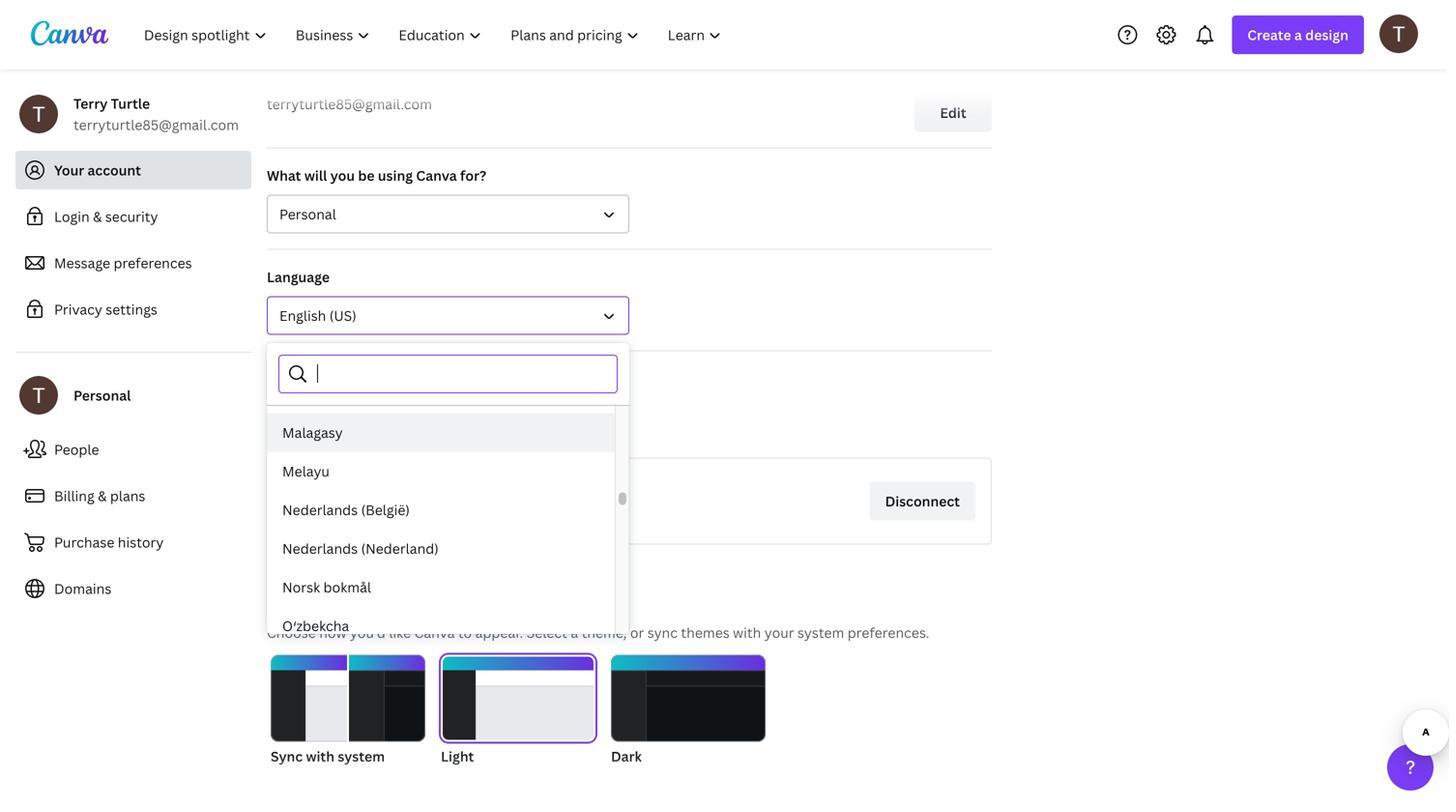 Task type: describe. For each thing, give the bounding box(es) containing it.
sync
[[271, 748, 303, 766]]

you'd
[[350, 624, 386, 642]]

you for that
[[356, 423, 380, 441]]

terry for terry turtle terryturtle85@gmail.com
[[74, 94, 108, 113]]

billing & plans
[[54, 487, 145, 505]]

melayu button
[[267, 452, 615, 491]]

login & security link
[[15, 197, 251, 236]]

themes
[[681, 624, 730, 642]]

preferences.
[[848, 624, 930, 642]]

to left log at the bottom left
[[409, 423, 423, 441]]

nederlands (belgië) option
[[267, 491, 615, 530]]

services
[[267, 423, 322, 441]]

norsk bokmål option
[[267, 568, 615, 607]]

Language: English (US) button
[[267, 296, 630, 335]]

oʻzbekcha
[[282, 617, 349, 635]]

settings
[[106, 300, 158, 319]]

a inside theme choose how you'd like canva to appear. select a theme, or sync themes with your system preferences.
[[571, 624, 579, 642]]

your account link
[[15, 151, 251, 190]]

bokmål
[[324, 578, 371, 597]]

1 vertical spatial canva
[[482, 423, 522, 441]]

be
[[358, 166, 375, 185]]

privacy
[[54, 300, 102, 319]]

purchase
[[54, 533, 114, 552]]

create a design
[[1248, 26, 1349, 44]]

disconnect
[[886, 492, 960, 511]]

theme
[[267, 591, 325, 615]]

account
[[88, 161, 141, 179]]

edit
[[940, 103, 967, 122]]

sync
[[648, 624, 678, 642]]

(nederland)
[[361, 540, 439, 558]]

login
[[54, 207, 90, 226]]

privacy settings
[[54, 300, 158, 319]]

using
[[378, 166, 413, 185]]

Dark button
[[611, 655, 766, 767]]

system inside theme choose how you'd like canva to appear. select a theme, or sync themes with your system preferences.
[[798, 624, 845, 642]]

theme choose how you'd like canva to appear. select a theme, or sync themes with your system preferences.
[[267, 591, 930, 642]]

what
[[267, 166, 301, 185]]

disconnect button
[[870, 482, 976, 521]]

connected social accounts
[[267, 369, 445, 388]]

system inside button
[[338, 748, 385, 766]]

plans
[[110, 487, 145, 505]]

1 vertical spatial personal
[[74, 386, 131, 405]]

purchase history
[[54, 533, 164, 552]]

domains link
[[15, 570, 251, 608]]

message preferences
[[54, 254, 192, 272]]

security
[[105, 207, 158, 226]]

with inside button
[[306, 748, 335, 766]]

will
[[305, 166, 327, 185]]

message
[[54, 254, 110, 272]]

a inside dropdown button
[[1295, 26, 1303, 44]]

Light button
[[441, 655, 596, 767]]

to right in
[[465, 423, 479, 441]]

people link
[[15, 430, 251, 469]]

accounts
[[384, 369, 445, 388]]

malagasy
[[282, 424, 343, 442]]

services that you use to log in to canva
[[267, 423, 522, 441]]

turtle for terry turtle terryturtle85@gmail.com
[[111, 94, 150, 113]]

how
[[319, 624, 347, 642]]

history
[[118, 533, 164, 552]]

nederlands (nederland)
[[282, 540, 439, 558]]

or
[[630, 624, 644, 642]]

nederlands (belgië)
[[282, 501, 410, 519]]

privacy settings link
[[15, 290, 251, 329]]

melayu option
[[267, 452, 615, 491]]

terry turtle
[[353, 509, 429, 527]]

create
[[1248, 26, 1292, 44]]

edit button
[[915, 93, 992, 132]]

message preferences link
[[15, 244, 251, 282]]

canva for what
[[416, 166, 457, 185]]

you for will
[[330, 166, 355, 185]]

& for billing
[[98, 487, 107, 505]]

norsk
[[282, 578, 320, 597]]

norsk bokmål
[[282, 578, 371, 597]]

what will you be using canva for?
[[267, 166, 487, 185]]



Task type: vqa. For each thing, say whether or not it's contained in the screenshot.
the bottom &
yes



Task type: locate. For each thing, give the bounding box(es) containing it.
0 vertical spatial you
[[330, 166, 355, 185]]

0 horizontal spatial system
[[338, 748, 385, 766]]

0 vertical spatial &
[[93, 207, 102, 226]]

0 horizontal spatial personal
[[74, 386, 131, 405]]

with inside theme choose how you'd like canva to appear. select a theme, or sync themes with your system preferences.
[[733, 624, 761, 642]]

english (us)
[[280, 307, 357, 325]]

select
[[527, 624, 568, 642]]

dark
[[611, 748, 642, 766]]

oʻzbekcha button
[[267, 607, 615, 646]]

design
[[1306, 26, 1349, 44]]

(belgië)
[[361, 501, 410, 519]]

0 vertical spatial nederlands
[[282, 501, 358, 519]]

billing & plans link
[[15, 477, 251, 516]]

nederlands for nederlands (belgië)
[[282, 501, 358, 519]]

your
[[54, 161, 84, 179]]

nederlands inside nederlands (nederland) button
[[282, 540, 358, 558]]

with
[[733, 624, 761, 642], [306, 748, 335, 766]]

1 horizontal spatial personal
[[280, 205, 336, 223]]

personal up people
[[74, 386, 131, 405]]

you left "be"
[[330, 166, 355, 185]]

malagasy option
[[267, 413, 615, 452]]

& for login
[[93, 207, 102, 226]]

nederlands
[[282, 501, 358, 519], [282, 540, 358, 558]]

1 vertical spatial a
[[571, 624, 579, 642]]

nederlands down melayu
[[282, 501, 358, 519]]

1 vertical spatial with
[[306, 748, 335, 766]]

terry turtle terryturtle85@gmail.com
[[74, 94, 239, 134]]

nederlands (belgië) button
[[267, 491, 615, 530]]

you left use
[[356, 423, 380, 441]]

canva inside theme choose how you'd like canva to appear. select a theme, or sync themes with your system preferences.
[[414, 624, 455, 642]]

turtle inside the terry turtle terryturtle85@gmail.com
[[111, 94, 150, 113]]

0 horizontal spatial a
[[571, 624, 579, 642]]

None search field
[[317, 356, 605, 393]]

& right login
[[93, 207, 102, 226]]

0 horizontal spatial terryturtle85@gmail.com
[[74, 116, 239, 134]]

you
[[330, 166, 355, 185], [356, 423, 380, 441]]

your
[[765, 624, 795, 642]]

preferences
[[114, 254, 192, 272]]

top level navigation element
[[132, 15, 738, 54]]

canva
[[416, 166, 457, 185], [482, 423, 522, 441], [414, 624, 455, 642]]

0 horizontal spatial turtle
[[111, 94, 150, 113]]

oʻzbekcha option
[[267, 607, 615, 646]]

0 vertical spatial turtle
[[111, 94, 150, 113]]

with left your
[[733, 624, 761, 642]]

that
[[325, 423, 352, 441]]

use
[[383, 423, 406, 441]]

in
[[449, 423, 462, 441]]

terry for terry turtle
[[353, 509, 387, 527]]

melayu
[[282, 462, 330, 481]]

0 horizontal spatial with
[[306, 748, 335, 766]]

canva right in
[[482, 423, 522, 441]]

1 vertical spatial terry
[[353, 509, 387, 527]]

1 vertical spatial system
[[338, 748, 385, 766]]

2 vertical spatial canva
[[414, 624, 455, 642]]

turtle up the (nederland) at bottom
[[390, 509, 429, 527]]

terry turtle image
[[1380, 14, 1419, 53]]

your account
[[54, 161, 141, 179]]

system right sync
[[338, 748, 385, 766]]

option
[[267, 375, 615, 413]]

purchase history link
[[15, 523, 251, 562]]

create a design button
[[1233, 15, 1365, 54]]

0 vertical spatial with
[[733, 624, 761, 642]]

login & security
[[54, 207, 158, 226]]

1 horizontal spatial with
[[733, 624, 761, 642]]

1 horizontal spatial system
[[798, 624, 845, 642]]

canva left for?
[[416, 166, 457, 185]]

(us)
[[330, 307, 357, 325]]

to
[[409, 423, 423, 441], [465, 423, 479, 441], [458, 624, 472, 642]]

norsk bokmål button
[[267, 568, 615, 607]]

1 nederlands from the top
[[282, 501, 358, 519]]

system
[[798, 624, 845, 642], [338, 748, 385, 766]]

theme,
[[582, 624, 627, 642]]

nederlands inside nederlands (belgië) button
[[282, 501, 358, 519]]

Personal button
[[267, 195, 630, 234]]

1 horizontal spatial a
[[1295, 26, 1303, 44]]

like
[[389, 624, 411, 642]]

terry
[[74, 94, 108, 113], [353, 509, 387, 527]]

personal inside button
[[280, 205, 336, 223]]

english
[[280, 307, 326, 325]]

1 horizontal spatial turtle
[[390, 509, 429, 527]]

appear.
[[475, 624, 523, 642]]

nederlands (nederland) option
[[267, 530, 615, 568]]

turtle for terry turtle
[[390, 509, 429, 527]]

a right "select"
[[571, 624, 579, 642]]

for?
[[460, 166, 487, 185]]

to inside theme choose how you'd like canva to appear. select a theme, or sync themes with your system preferences.
[[458, 624, 472, 642]]

malagasy button
[[267, 413, 615, 452]]

0 vertical spatial terryturtle85@gmail.com
[[267, 95, 432, 113]]

canva for theme
[[414, 624, 455, 642]]

0 vertical spatial canva
[[416, 166, 457, 185]]

language
[[267, 268, 330, 286]]

nederlands (nederland) button
[[267, 530, 615, 568]]

terry up nederlands (nederland)
[[353, 509, 387, 527]]

0 vertical spatial a
[[1295, 26, 1303, 44]]

2 nederlands from the top
[[282, 540, 358, 558]]

log
[[426, 423, 446, 441]]

sync with system
[[271, 748, 385, 766]]

0 vertical spatial system
[[798, 624, 845, 642]]

1 horizontal spatial terry
[[353, 509, 387, 527]]

canva right like
[[414, 624, 455, 642]]

terryturtle85@gmail.com up your account link
[[74, 116, 239, 134]]

people
[[54, 441, 99, 459]]

nederlands up norsk bokmål
[[282, 540, 358, 558]]

turtle
[[111, 94, 150, 113], [390, 509, 429, 527]]

0 vertical spatial personal
[[280, 205, 336, 223]]

terry up the your account
[[74, 94, 108, 113]]

Sync with system button
[[271, 655, 426, 767]]

terry inside the terry turtle terryturtle85@gmail.com
[[74, 94, 108, 113]]

connected
[[267, 369, 339, 388]]

billing
[[54, 487, 95, 505]]

personal
[[280, 205, 336, 223], [74, 386, 131, 405]]

nederlands for nederlands (nederland)
[[282, 540, 358, 558]]

1 vertical spatial turtle
[[390, 509, 429, 527]]

1 vertical spatial nederlands
[[282, 540, 358, 558]]

0 horizontal spatial terry
[[74, 94, 108, 113]]

choose
[[267, 624, 316, 642]]

a left 'design'
[[1295, 26, 1303, 44]]

personal down will at top left
[[280, 205, 336, 223]]

system right your
[[798, 624, 845, 642]]

1 vertical spatial terryturtle85@gmail.com
[[74, 116, 239, 134]]

domains
[[54, 580, 112, 598]]

social
[[343, 369, 381, 388]]

to left appear.
[[458, 624, 472, 642]]

0 vertical spatial terry
[[74, 94, 108, 113]]

&
[[93, 207, 102, 226], [98, 487, 107, 505]]

a
[[1295, 26, 1303, 44], [571, 624, 579, 642]]

turtle up your account link
[[111, 94, 150, 113]]

1 vertical spatial you
[[356, 423, 380, 441]]

& left plans
[[98, 487, 107, 505]]

light
[[441, 748, 474, 766]]

1 horizontal spatial terryturtle85@gmail.com
[[267, 95, 432, 113]]

with right sync
[[306, 748, 335, 766]]

terryturtle85@gmail.com up "be"
[[267, 95, 432, 113]]

1 vertical spatial &
[[98, 487, 107, 505]]



